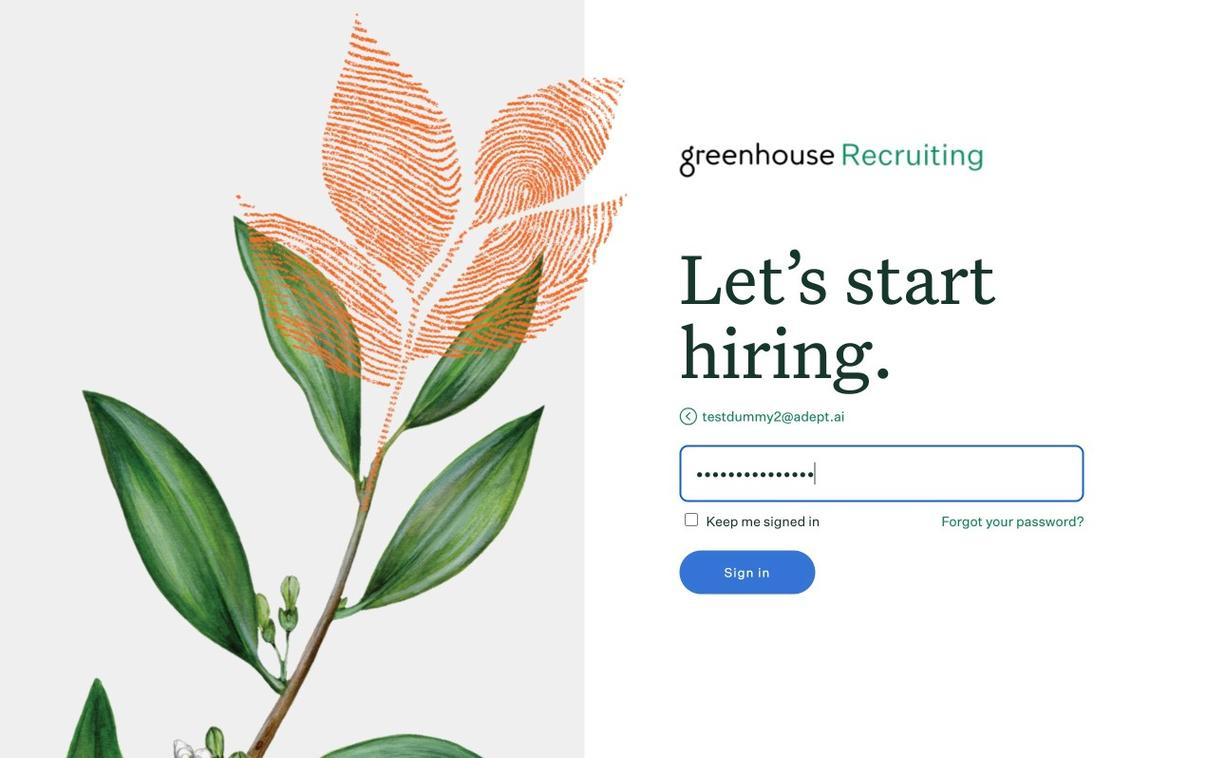 Task type: locate. For each thing, give the bounding box(es) containing it.
None checkbox
[[680, 513, 704, 526]]

Password password field
[[680, 445, 1085, 502]]



Task type: vqa. For each thing, say whether or not it's contained in the screenshot.
Add
no



